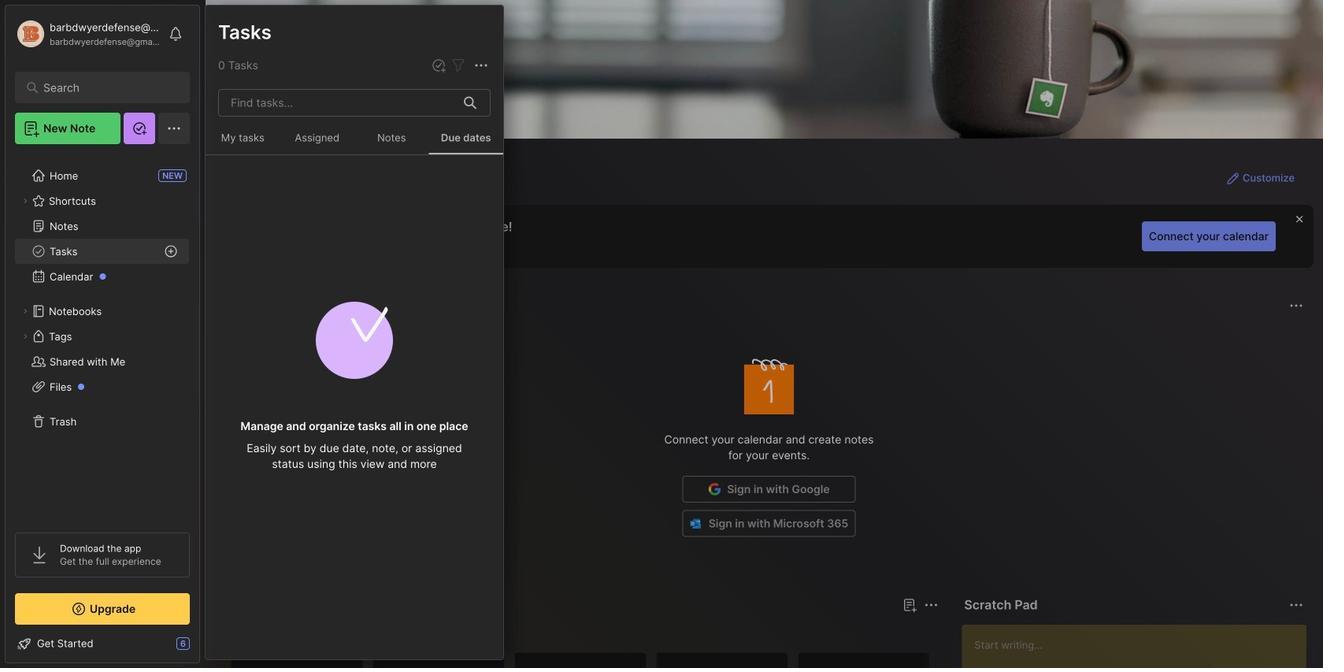 Task type: vqa. For each thing, say whether or not it's contained in the screenshot.
Filter tasks image
yes



Task type: locate. For each thing, give the bounding box(es) containing it.
tree
[[6, 154, 199, 519]]

tab
[[234, 624, 280, 643]]

row group
[[231, 652, 1082, 668]]

Find tasks… text field
[[221, 90, 455, 116]]

more actions and view options image
[[472, 56, 491, 75]]

Filter tasks field
[[449, 56, 468, 75]]

More actions and view options field
[[468, 56, 491, 75]]

expand notebooks image
[[20, 307, 30, 316]]

None search field
[[43, 78, 169, 97]]

none search field inside main element
[[43, 78, 169, 97]]

Help and Learning task checklist field
[[6, 631, 199, 656]]

Search text field
[[43, 80, 169, 95]]



Task type: describe. For each thing, give the bounding box(es) containing it.
tree inside main element
[[6, 154, 199, 519]]

new task image
[[431, 58, 447, 73]]

expand tags image
[[20, 332, 30, 341]]

Start writing… text field
[[975, 625, 1307, 668]]

main element
[[0, 0, 205, 668]]

filter tasks image
[[449, 56, 468, 75]]

click to collapse image
[[199, 639, 211, 658]]

Account field
[[15, 18, 161, 50]]



